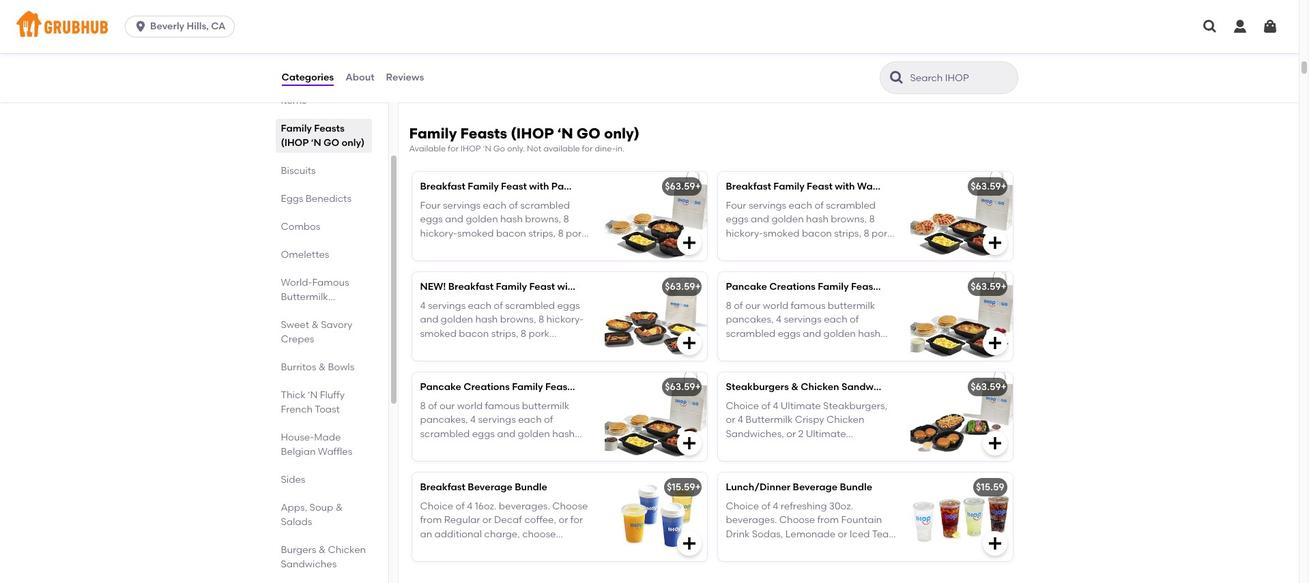 Task type: vqa. For each thing, say whether or not it's contained in the screenshot.
the rightmost Muffins
no



Task type: locate. For each thing, give the bounding box(es) containing it.
brew
[[533, 37, 556, 48]]

$63.59
[[665, 181, 695, 192], [971, 181, 1001, 192], [665, 281, 695, 293], [971, 281, 1001, 293], [665, 381, 695, 393], [971, 381, 1001, 393]]

1 horizontal spatial (ihop
[[511, 125, 554, 142]]

$15.59 for $15.59
[[976, 482, 1004, 493]]

lunch/dinner beverage bundle image
[[910, 473, 1013, 562]]

go down cold
[[577, 125, 600, 142]]

1 vertical spatial iced
[[850, 529, 870, 540]]

svg image for pancake creations family feast with bacon
[[681, 335, 697, 351]]

0 vertical spatial sandwiches
[[842, 381, 898, 393]]

sandwiches for burgers
[[281, 559, 337, 571]]

0 vertical spatial in.
[[615, 144, 625, 154]]

only. right go
[[507, 144, 525, 154]]

choice of 4 refreshing 30oz. beverages.  choose from fountain drink sodas, lemonade or iced tea. available for ihop 'n go only. not available for dine-in.
[[726, 501, 891, 568]]

pancakes inside world-famous buttermilk pancakes sweet & savory crepes
[[281, 306, 326, 317]]

0 vertical spatial ihop
[[460, 144, 481, 154]]

& right steakburgers
[[791, 381, 798, 393]]

0 horizontal spatial bundle
[[515, 482, 547, 493]]

1 vertical spatial only.
[[842, 543, 863, 554]]

1 vertical spatial available
[[726, 556, 769, 568]]

1 vertical spatial thick
[[281, 390, 306, 401]]

go inside family feasts (ihop 'n go only)
[[324, 137, 339, 149]]

chicken right burgers
[[328, 545, 366, 556]]

0 horizontal spatial fluffy
[[320, 390, 345, 401]]

feasts up go
[[460, 125, 507, 142]]

only) inside family feasts (ihop 'n go only)
[[342, 137, 365, 149]]

world-famous buttermilk pancakes sweet & savory crepes
[[281, 277, 352, 345]]

only.
[[507, 144, 525, 154], [842, 543, 863, 554]]

(ihop up breakfast family feast with pancakes
[[511, 125, 554, 142]]

0 horizontal spatial sandwiches
[[281, 559, 337, 571]]

svg image for breakfast family feast with waffles
[[987, 235, 1003, 251]]

ca
[[211, 20, 226, 32]]

+ for pancake creations family feast with bacon
[[1001, 281, 1007, 293]]

0 horizontal spatial not
[[527, 144, 541, 154]]

burgers
[[281, 545, 316, 556]]

fountain
[[841, 515, 882, 526]]

available down drink
[[726, 543, 769, 554]]

french
[[648, 281, 680, 293], [281, 404, 313, 416]]

& inside world-famous buttermilk pancakes sweet & savory crepes
[[311, 319, 319, 331]]

(ihop
[[511, 125, 554, 142], [281, 137, 309, 149]]

1 vertical spatial chicken
[[328, 545, 366, 556]]

0 horizontal spatial feasts
[[314, 123, 345, 134]]

belgian
[[281, 446, 316, 458]]

world-
[[281, 277, 312, 289]]

(ihop inside "family feasts (ihop 'n go only) available for ihop 'n go only. not available for dine-in."
[[511, 125, 554, 142]]

0 horizontal spatial available
[[543, 144, 580, 154]]

0 vertical spatial fluffy
[[619, 281, 645, 293]]

breakfast beverage bundle image
[[604, 473, 707, 562]]

0 horizontal spatial chicken
[[328, 545, 366, 556]]

family
[[281, 123, 312, 134], [409, 125, 457, 142], [468, 181, 499, 192], [774, 181, 805, 192], [496, 281, 527, 293], [818, 281, 849, 293], [512, 381, 543, 393], [900, 381, 931, 393]]

0 horizontal spatial creations
[[464, 381, 510, 393]]

waffles
[[857, 181, 892, 192], [318, 446, 352, 458]]

$15.59 +
[[667, 482, 701, 493]]

pancake creations family feast with sausage
[[420, 381, 636, 393]]

for
[[448, 144, 459, 154], [582, 144, 593, 154], [771, 543, 783, 554], [771, 556, 783, 568]]

1 vertical spatial sandwiches
[[281, 559, 337, 571]]

biscuits
[[281, 165, 316, 177]]

& right sweet
[[311, 319, 319, 331]]

creations for pancake creations family feast with sausage
[[464, 381, 510, 393]]

go inside "family feasts (ihop 'n go only) available for ihop 'n go only. not available for dine-in."
[[577, 125, 600, 142]]

beverage for lunch/dinner
[[793, 482, 837, 493]]

1 vertical spatial fluffy
[[320, 390, 345, 401]]

0 vertical spatial creations
[[769, 281, 815, 293]]

breakfast for breakfast family feast with pancakes
[[420, 181, 465, 192]]

chicken
[[801, 381, 839, 393], [328, 545, 366, 556]]

toast inside thick 'n fluffy french toast
[[315, 404, 340, 416]]

1 horizontal spatial ihop
[[786, 543, 810, 554]]

bacon
[[901, 281, 932, 293]]

$15.59
[[667, 482, 695, 493], [976, 482, 1004, 493]]

1 horizontal spatial pancakes
[[551, 181, 597, 192]]

iced up vanilla
[[486, 37, 506, 48]]

$63.59 + for steakburgers & chicken sandwiches family feast
[[971, 381, 1007, 393]]

tea.
[[872, 529, 891, 540]]

& up creamy
[[527, 50, 534, 62]]

1 $15.59 from the left
[[667, 482, 695, 493]]

available inside "choice of 4 refreshing 30oz. beverages.  choose from fountain drink sodas, lemonade or iced tea. available for ihop 'n go only. not available for dine-in."
[[726, 556, 769, 568]]

svg image
[[1202, 18, 1218, 35], [134, 20, 147, 33], [987, 235, 1003, 251], [987, 335, 1003, 351], [681, 435, 697, 452], [987, 435, 1003, 452], [987, 536, 1003, 552]]

choose
[[779, 515, 815, 526]]

eggs
[[281, 193, 303, 205]]

0 horizontal spatial pancakes
[[281, 306, 326, 317]]

0 horizontal spatial only.
[[507, 144, 525, 154]]

only. inside "family feasts (ihop 'n go only) available for ihop 'n go only. not available for dine-in."
[[507, 144, 525, 154]]

main navigation navigation
[[0, 0, 1299, 53]]

sandwiches for steakburgers
[[842, 381, 898, 393]]

only) inside "family feasts (ihop 'n go only) available for ihop 'n go only. not available for dine-in."
[[604, 125, 640, 142]]

$63.59 + for pancake creations family feast with sausage
[[665, 381, 701, 393]]

fluffy
[[619, 281, 645, 293], [320, 390, 345, 401]]

+ for breakfast beverage bundle
[[695, 482, 701, 493]]

spice
[[493, 64, 518, 76]]

0 horizontal spatial in.
[[615, 144, 625, 154]]

$63.59 for pancake creations family feast with sausage
[[665, 381, 695, 393]]

1 horizontal spatial pancake
[[726, 281, 767, 293]]

house-
[[281, 432, 314, 444]]

0 vertical spatial available
[[543, 144, 580, 154]]

&
[[527, 50, 534, 62], [311, 319, 319, 331], [318, 362, 326, 373], [791, 381, 798, 393], [336, 502, 343, 514], [319, 545, 326, 556]]

chicken inside burgers & chicken sandwiches
[[328, 545, 366, 556]]

(ihop up biscuits
[[281, 137, 309, 149]]

1 vertical spatial pancakes
[[281, 306, 326, 317]]

0 horizontal spatial only)
[[342, 137, 365, 149]]

available
[[543, 144, 580, 154], [726, 556, 769, 568]]

cold
[[558, 64, 578, 76]]

lemonade
[[785, 529, 836, 540]]

2 bundle from the left
[[840, 482, 872, 493]]

0 vertical spatial iced
[[486, 37, 506, 48]]

$63.59 +
[[665, 181, 701, 192], [971, 181, 1007, 192], [665, 281, 701, 293], [971, 281, 1007, 293], [665, 381, 701, 393], [971, 381, 1007, 393]]

fluffy inside thick 'n fluffy french toast
[[320, 390, 345, 401]]

1 horizontal spatial $15.59
[[976, 482, 1004, 493]]

1 horizontal spatial iced
[[850, 529, 870, 540]]

0 vertical spatial not
[[527, 144, 541, 154]]

reviews button
[[385, 53, 425, 102]]

1 vertical spatial creations
[[464, 381, 510, 393]]

creamy
[[520, 64, 556, 76]]

+ for pancake creations family feast with sausage
[[695, 381, 701, 393]]

arabica
[[446, 37, 484, 48]]

feast
[[501, 181, 527, 192], [807, 181, 833, 192], [529, 281, 555, 293], [851, 281, 877, 293], [545, 381, 571, 393], [934, 381, 960, 393]]

feasts inside family feasts (ihop 'n go only)
[[314, 123, 345, 134]]

sides
[[281, 474, 305, 486]]

foam.
[[420, 78, 447, 90]]

sodas,
[[752, 529, 783, 540]]

not
[[527, 144, 541, 154], [865, 543, 882, 554]]

0 horizontal spatial go
[[324, 137, 339, 149]]

go down or
[[824, 543, 840, 554]]

feasts inside "family feasts (ihop 'n go only) available for ihop 'n go only. not available for dine-in."
[[460, 125, 507, 142]]

lunch/dinner beverage bundle
[[726, 482, 872, 493]]

svg image for pancake creations family feast with sausage
[[681, 435, 697, 452]]

0 horizontal spatial pancake
[[420, 381, 461, 393]]

$63.59 + for breakfast family feast with waffles
[[971, 181, 1007, 192]]

1 vertical spatial pancake
[[420, 381, 461, 393]]

ihop down lemonade
[[786, 543, 810, 554]]

$63.59 for pancake creations family feast with bacon
[[971, 281, 1001, 293]]

pancake
[[726, 281, 767, 293], [420, 381, 461, 393]]

breakfast family feast with waffles image
[[910, 172, 1013, 261]]

not right go
[[527, 144, 541, 154]]

svg image for pancake creations family feast with bacon
[[987, 335, 1003, 351]]

Search IHOP search field
[[909, 72, 1013, 85]]

feasts for family feasts (ihop 'n go only)
[[314, 123, 345, 134]]

(ihop for family feasts (ihop 'n go only)
[[281, 137, 309, 149]]

available inside "choice of 4 refreshing 30oz. beverages.  choose from fountain drink sodas, lemonade or iced tea. available for ihop 'n go only. not available for dine-in."
[[726, 543, 769, 554]]

1 vertical spatial available
[[726, 543, 769, 554]]

ihop inside "family feasts (ihop 'n go only) available for ihop 'n go only. not available for dine-in."
[[460, 144, 481, 154]]

+ for steakburgers & chicken sandwiches family feast
[[1001, 381, 1007, 393]]

drink
[[726, 529, 750, 540]]

or
[[838, 529, 847, 540]]

1 bundle from the left
[[515, 482, 547, 493]]

1 vertical spatial not
[[865, 543, 882, 554]]

& right burgers
[[319, 545, 326, 556]]

& right soup
[[336, 502, 343, 514]]

0 vertical spatial french
[[648, 281, 680, 293]]

hills,
[[187, 20, 209, 32]]

1 horizontal spatial chicken
[[801, 381, 839, 393]]

beverly
[[150, 20, 184, 32]]

0 vertical spatial pancake
[[726, 281, 767, 293]]

salads
[[281, 517, 312, 528]]

1 horizontal spatial sandwiches
[[842, 381, 898, 393]]

0 horizontal spatial available
[[409, 144, 446, 154]]

1 beverage from the left
[[468, 482, 512, 493]]

0 vertical spatial only.
[[507, 144, 525, 154]]

(ihop inside family feasts (ihop 'n go only)
[[281, 137, 309, 149]]

2 horizontal spatial go
[[824, 543, 840, 554]]

0 horizontal spatial thick
[[281, 390, 306, 401]]

0 horizontal spatial iced
[[486, 37, 506, 48]]

only) for family feasts (ihop 'n go only)
[[342, 137, 365, 149]]

beverly hills, ca
[[150, 20, 226, 32]]

available down foam.
[[409, 144, 446, 154]]

chicken for steakburgers
[[801, 381, 839, 393]]

1 horizontal spatial dine-
[[786, 556, 810, 568]]

feasts down try our new menu items on the top left of page
[[314, 123, 345, 134]]

only. down or
[[842, 543, 863, 554]]

burritos
[[281, 362, 316, 373]]

1 horizontal spatial go
[[577, 125, 600, 142]]

iced down fountain
[[850, 529, 870, 540]]

cold
[[508, 37, 531, 48]]

1 vertical spatial toast
[[315, 404, 340, 416]]

1 horizontal spatial only.
[[842, 543, 863, 554]]

1 horizontal spatial available
[[726, 556, 769, 568]]

not down tea.
[[865, 543, 882, 554]]

1 horizontal spatial available
[[726, 543, 769, 554]]

family inside family feasts (ihop 'n go only)
[[281, 123, 312, 134]]

4
[[773, 501, 778, 513]]

0 vertical spatial toast
[[682, 281, 707, 293]]

1 vertical spatial dine-
[[786, 556, 810, 568]]

available
[[409, 144, 446, 154], [726, 543, 769, 554]]

creations for pancake creations family feast with bacon
[[769, 281, 815, 293]]

go for family feasts (ihop 'n go only)
[[324, 137, 339, 149]]

go
[[493, 144, 505, 154]]

toast
[[682, 281, 707, 293], [315, 404, 340, 416]]

chicken for burgers
[[328, 545, 366, 556]]

0 horizontal spatial toast
[[315, 404, 340, 416]]

waffles inside house-made belgian waffles
[[318, 446, 352, 458]]

0 vertical spatial dine-
[[595, 144, 615, 154]]

ihop
[[460, 144, 481, 154], [786, 543, 810, 554]]

1 horizontal spatial beverage
[[793, 482, 837, 493]]

1 vertical spatial in.
[[810, 556, 821, 568]]

1 vertical spatial french
[[281, 404, 313, 416]]

2 beverage from the left
[[793, 482, 837, 493]]

1 horizontal spatial bundle
[[840, 482, 872, 493]]

omelettes
[[281, 249, 329, 261]]

0 horizontal spatial ihop
[[460, 144, 481, 154]]

1 horizontal spatial only)
[[604, 125, 640, 142]]

1 horizontal spatial not
[[865, 543, 882, 554]]

0 vertical spatial chicken
[[801, 381, 839, 393]]

1 vertical spatial waffles
[[318, 446, 352, 458]]

0 horizontal spatial (ihop
[[281, 137, 309, 149]]

creations
[[769, 281, 815, 293], [464, 381, 510, 393]]

chicken right steakburgers
[[801, 381, 839, 393]]

sweetened
[[420, 50, 471, 62]]

categories
[[282, 72, 334, 83]]

not inside "family feasts (ihop 'n go only) available for ihop 'n go only. not available for dine-in."
[[527, 144, 541, 154]]

1 horizontal spatial french
[[648, 281, 680, 293]]

thick
[[579, 281, 605, 293], [281, 390, 306, 401]]

0 horizontal spatial french
[[281, 404, 313, 416]]

0 horizontal spatial beverage
[[468, 482, 512, 493]]

1 vertical spatial ihop
[[786, 543, 810, 554]]

dine- inside "choice of 4 refreshing 30oz. beverages.  choose from fountain drink sodas, lemonade or iced tea. available for ihop 'n go only. not available for dine-in."
[[786, 556, 810, 568]]

1 horizontal spatial feasts
[[460, 125, 507, 142]]

1 horizontal spatial thick
[[579, 281, 605, 293]]

+
[[695, 181, 701, 192], [1001, 181, 1007, 192], [695, 281, 701, 293], [1001, 281, 1007, 293], [695, 381, 701, 393], [1001, 381, 1007, 393], [695, 482, 701, 493]]

thick inside thick 'n fluffy french toast
[[281, 390, 306, 401]]

bowls
[[328, 362, 354, 373]]

in.
[[615, 144, 625, 154], [810, 556, 821, 568]]

with
[[473, 50, 492, 62], [420, 64, 439, 76], [529, 181, 549, 192], [835, 181, 855, 192], [557, 281, 577, 293], [879, 281, 899, 293], [573, 381, 593, 393]]

iced inside 100% arabica iced cold brew sweetened with vanilla & topped with a pumpkin spice creamy cold foam.
[[486, 37, 506, 48]]

0 horizontal spatial dine-
[[595, 144, 615, 154]]

sandwiches inside burgers & chicken sandwiches
[[281, 559, 337, 571]]

1 horizontal spatial creations
[[769, 281, 815, 293]]

2 $15.59 from the left
[[976, 482, 1004, 493]]

new
[[316, 81, 337, 92]]

iced
[[486, 37, 506, 48], [850, 529, 870, 540]]

beverage
[[468, 482, 512, 493], [793, 482, 837, 493]]

sandwiches
[[842, 381, 898, 393], [281, 559, 337, 571]]

available right go
[[543, 144, 580, 154]]

$15.59 for $15.59 +
[[667, 482, 695, 493]]

1 horizontal spatial waffles
[[857, 181, 892, 192]]

famous
[[312, 277, 349, 289]]

bundle
[[515, 482, 547, 493], [840, 482, 872, 493]]

go down try our new menu items on the top left of page
[[324, 137, 339, 149]]

0 horizontal spatial $15.59
[[667, 482, 695, 493]]

available down drink
[[726, 556, 769, 568]]

new pumpkin spice cold foam cold brew image
[[604, 8, 707, 97]]

svg image for lunch/dinner beverage bundle
[[681, 536, 697, 552]]

pancakes
[[551, 181, 597, 192], [281, 306, 326, 317]]

1 horizontal spatial in.
[[810, 556, 821, 568]]

0 horizontal spatial waffles
[[318, 446, 352, 458]]

svg image
[[1232, 18, 1248, 35], [1262, 18, 1278, 35], [681, 235, 697, 251], [681, 335, 697, 351], [681, 536, 697, 552]]

ihop left go
[[460, 144, 481, 154]]

0 vertical spatial available
[[409, 144, 446, 154]]



Task type: describe. For each thing, give the bounding box(es) containing it.
in. inside "family feasts (ihop 'n go only) available for ihop 'n go only. not available for dine-in."
[[615, 144, 625, 154]]

svg image for steakburgers & chicken sandwiches family feast
[[987, 435, 1003, 452]]

made
[[314, 432, 341, 444]]

svg image for lunch/dinner beverage bundle
[[987, 536, 1003, 552]]

available inside "family feasts (ihop 'n go only) available for ihop 'n go only. not available for dine-in."
[[543, 144, 580, 154]]

go inside "choice of 4 refreshing 30oz. beverages.  choose from fountain drink sodas, lemonade or iced tea. available for ihop 'n go only. not available for dine-in."
[[824, 543, 840, 554]]

'n inside family feasts (ihop 'n go only)
[[311, 137, 321, 149]]

savory
[[321, 319, 352, 331]]

30oz.
[[829, 501, 853, 513]]

family feasts (ihop 'n go only) available for ihop 'n go only. not available for dine-in.
[[409, 125, 640, 154]]

choice
[[726, 501, 759, 513]]

try our new menu items
[[281, 81, 365, 106]]

burgers & chicken sandwiches
[[281, 545, 366, 571]]

refreshing
[[781, 501, 827, 513]]

steakburgers & chicken sandwiches family feast
[[726, 381, 960, 393]]

100% arabica iced cold brew sweetened with vanilla & topped with a pumpkin spice creamy cold foam. button
[[412, 8, 707, 97]]

steakburgers
[[726, 381, 789, 393]]

feasts for family feasts (ihop 'n go only) available for ihop 'n go only. not available for dine-in.
[[460, 125, 507, 142]]

benedicts
[[306, 193, 352, 205]]

topped
[[537, 50, 571, 62]]

$63.59 for breakfast family feast with pancakes
[[665, 181, 695, 192]]

1 horizontal spatial fluffy
[[619, 281, 645, 293]]

only) for family feasts (ihop 'n go only) available for ihop 'n go only. not available for dine-in.
[[604, 125, 640, 142]]

pumpkin
[[450, 64, 491, 76]]

combos
[[281, 221, 320, 233]]

'n inside thick 'n fluffy french toast
[[308, 390, 318, 401]]

& left bowls
[[318, 362, 326, 373]]

menu
[[340, 81, 365, 92]]

(ihop for family feasts (ihop 'n go only) available for ihop 'n go only. not available for dine-in.
[[511, 125, 554, 142]]

try
[[281, 81, 295, 92]]

breakfast family feast with pancakes
[[420, 181, 597, 192]]

eggs benedicts
[[281, 193, 352, 205]]

pancake creations family feast with sausage image
[[604, 372, 707, 461]]

our
[[297, 81, 314, 92]]

family inside "family feasts (ihop 'n go only) available for ihop 'n go only. not available for dine-in."
[[409, 125, 457, 142]]

new! breakfast family feast with thick 'n fluffy french toast image
[[604, 272, 707, 361]]

apps, soup & salads
[[281, 502, 343, 528]]

sausage
[[596, 381, 636, 393]]

$63.59 + for pancake creations family feast with bacon
[[971, 281, 1007, 293]]

new!
[[420, 281, 446, 293]]

iced inside "choice of 4 refreshing 30oz. beverages.  choose from fountain drink sodas, lemonade or iced tea. available for ihop 'n go only. not available for dine-in."
[[850, 529, 870, 540]]

'n inside "choice of 4 refreshing 30oz. beverages.  choose from fountain drink sodas, lemonade or iced tea. available for ihop 'n go only. not available for dine-in."
[[812, 543, 822, 554]]

+ for breakfast family feast with pancakes
[[695, 181, 701, 192]]

$63.59 for steakburgers & chicken sandwiches family feast
[[971, 381, 1001, 393]]

$63.59 for new! breakfast family feast with thick 'n fluffy french toast
[[665, 281, 695, 293]]

0 vertical spatial waffles
[[857, 181, 892, 192]]

pancake creations family feast with bacon image
[[910, 272, 1013, 361]]

vanilla
[[495, 50, 525, 62]]

beverly hills, ca button
[[125, 16, 240, 38]]

in. inside "choice of 4 refreshing 30oz. beverages.  choose from fountain drink sodas, lemonade or iced tea. available for ihop 'n go only. not available for dine-in."
[[810, 556, 821, 568]]

breakfast family feast with waffles
[[726, 181, 892, 192]]

0 vertical spatial pancakes
[[551, 181, 597, 192]]

+ for new! breakfast family feast with thick 'n fluffy french toast
[[695, 281, 701, 293]]

& inside "apps, soup & salads"
[[336, 502, 343, 514]]

about button
[[345, 53, 375, 102]]

reviews
[[386, 72, 424, 83]]

beverage for breakfast
[[468, 482, 512, 493]]

& inside burgers & chicken sandwiches
[[319, 545, 326, 556]]

sweet
[[281, 319, 309, 331]]

lunch/dinner
[[726, 482, 790, 493]]

1 horizontal spatial toast
[[682, 281, 707, 293]]

about
[[345, 72, 374, 83]]

not inside "choice of 4 refreshing 30oz. beverages.  choose from fountain drink sodas, lemonade or iced tea. available for ihop 'n go only. not available for dine-in."
[[865, 543, 882, 554]]

+ for breakfast family feast with waffles
[[1001, 181, 1007, 192]]

search icon image
[[888, 70, 905, 86]]

pancake for pancake creations family feast with sausage
[[420, 381, 461, 393]]

bundle for breakfast beverage bundle
[[515, 482, 547, 493]]

$63.59 + for new! breakfast family feast with thick 'n fluffy french toast
[[665, 281, 701, 293]]

soup
[[310, 502, 333, 514]]

breakfast for breakfast beverage bundle
[[420, 482, 465, 493]]

$63.59 for breakfast family feast with waffles
[[971, 181, 1001, 192]]

breakfast beverage bundle
[[420, 482, 547, 493]]

a
[[442, 64, 448, 76]]

dine- inside "family feasts (ihop 'n go only) available for ihop 'n go only. not available for dine-in."
[[595, 144, 615, 154]]

bundle for lunch/dinner beverage bundle
[[840, 482, 872, 493]]

svg image for breakfast family feast with waffles
[[681, 235, 697, 251]]

steakburgers & chicken sandwiches family feast image
[[910, 372, 1013, 461]]

family feasts (ihop 'n go only)
[[281, 123, 365, 149]]

from
[[817, 515, 839, 526]]

house-made belgian waffles
[[281, 432, 352, 458]]

go for family feasts (ihop 'n go only) available for ihop 'n go only. not available for dine-in.
[[577, 125, 600, 142]]

new! breakfast family feast with thick 'n fluffy french toast
[[420, 281, 707, 293]]

apps,
[[281, 502, 307, 514]]

items
[[281, 95, 306, 106]]

french inside thick 'n fluffy french toast
[[281, 404, 313, 416]]

buttermilk
[[281, 291, 328, 303]]

burritos & bowls
[[281, 362, 354, 373]]

thick 'n fluffy french toast
[[281, 390, 345, 416]]

pancake for pancake creations family feast with bacon
[[726, 281, 767, 293]]

crepes
[[281, 334, 314, 345]]

beverages.
[[726, 515, 777, 526]]

breakfast for breakfast family feast with waffles
[[726, 181, 771, 192]]

categories button
[[281, 53, 335, 102]]

100% arabica iced cold brew sweetened with vanilla & topped with a pumpkin spice creamy cold foam.
[[420, 37, 578, 90]]

100%
[[420, 37, 444, 48]]

of
[[761, 501, 771, 513]]

$63.59 + for breakfast family feast with pancakes
[[665, 181, 701, 192]]

0 vertical spatial thick
[[579, 281, 605, 293]]

svg image inside beverly hills, ca button
[[134, 20, 147, 33]]

breakfast family feast with pancakes image
[[604, 172, 707, 261]]

pancake creations family feast with bacon
[[726, 281, 932, 293]]

& inside 100% arabica iced cold brew sweetened with vanilla & topped with a pumpkin spice creamy cold foam.
[[527, 50, 534, 62]]

only. inside "choice of 4 refreshing 30oz. beverages.  choose from fountain drink sodas, lemonade or iced tea. available for ihop 'n go only. not available for dine-in."
[[842, 543, 863, 554]]

ihop inside "choice of 4 refreshing 30oz. beverages.  choose from fountain drink sodas, lemonade or iced tea. available for ihop 'n go only. not available for dine-in."
[[786, 543, 810, 554]]

available inside "family feasts (ihop 'n go only) available for ihop 'n go only. not available for dine-in."
[[409, 144, 446, 154]]



